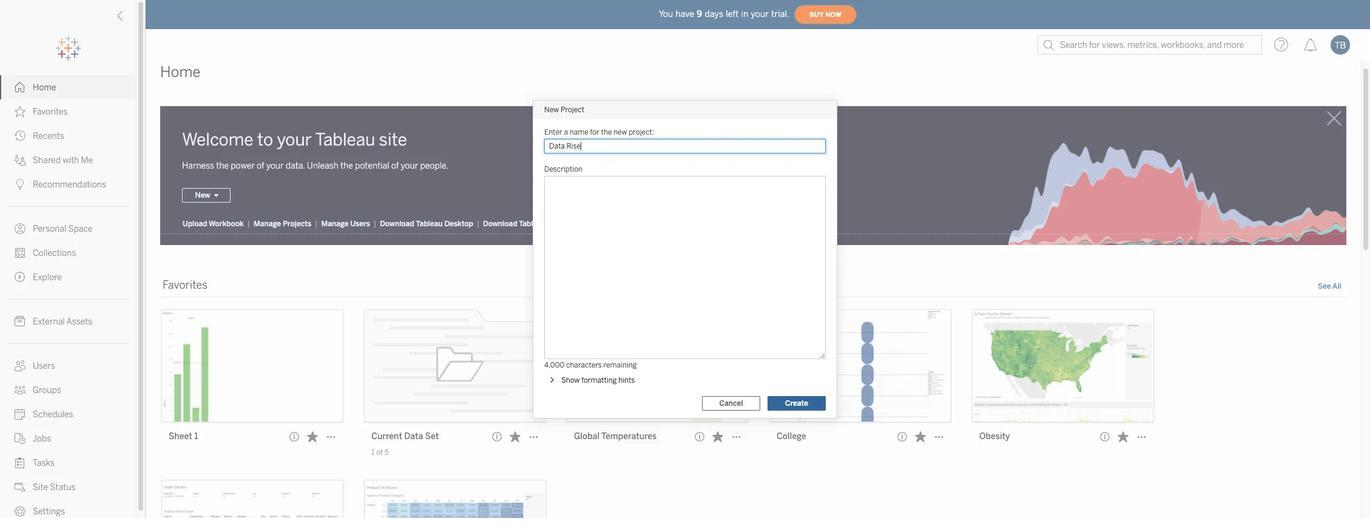 Task type: locate. For each thing, give the bounding box(es) containing it.
by text only_f5he34f image for recommendations
[[15, 179, 25, 190]]

new
[[544, 105, 559, 114], [195, 191, 210, 200]]

tableau up unleash
[[315, 130, 375, 150]]

welcome to your tableau site
[[182, 130, 407, 150]]

new up upload
[[195, 191, 210, 200]]

settings
[[33, 507, 65, 517]]

external assets link
[[0, 310, 136, 334]]

1
[[194, 432, 198, 442], [371, 449, 375, 457]]

of right potential
[[391, 161, 399, 171]]

by text only_f5he34f image left shared
[[15, 155, 25, 166]]

groups link
[[0, 378, 136, 402]]

by text only_f5he34f image for personal space
[[15, 223, 25, 234]]

upload workbook | manage projects | manage users | download tableau desktop | download tableau prep builder
[[183, 220, 591, 228]]

download right desktop
[[483, 220, 517, 228]]

the inside new project dialog
[[601, 128, 612, 136]]

by text only_f5he34f image inside shared with me link
[[15, 155, 25, 166]]

4 by text only_f5he34f image from the top
[[15, 179, 25, 190]]

cancel
[[719, 399, 743, 408]]

2 by text only_f5he34f image from the top
[[15, 223, 25, 234]]

by text only_f5he34f image inside collections link
[[15, 248, 25, 259]]

1 vertical spatial users
[[33, 361, 55, 371]]

new for new
[[195, 191, 210, 200]]

the right unleash
[[340, 161, 353, 171]]

by text only_f5he34f image inside jobs link
[[15, 433, 25, 444]]

new inside new project dialog
[[544, 105, 559, 114]]

5 by text only_f5he34f image from the top
[[15, 385, 25, 396]]

your left data.
[[266, 161, 284, 171]]

2 | from the left
[[315, 220, 318, 228]]

for
[[590, 128, 599, 136]]

0 vertical spatial new
[[544, 105, 559, 114]]

0 horizontal spatial favorites
[[33, 107, 68, 117]]

6 by text only_f5he34f image from the top
[[15, 360, 25, 371]]

buy now
[[810, 11, 842, 19]]

all
[[1333, 282, 1342, 291]]

by text only_f5he34f image left jobs
[[15, 433, 25, 444]]

of right the power
[[257, 161, 264, 171]]

desktop
[[445, 220, 473, 228]]

manage
[[254, 220, 281, 228], [321, 220, 349, 228]]

3 by text only_f5he34f image from the top
[[15, 155, 25, 166]]

5 by text only_f5he34f image from the top
[[15, 248, 25, 259]]

by text only_f5he34f image inside tasks link
[[15, 458, 25, 469]]

6 by text only_f5he34f image from the top
[[15, 506, 25, 517]]

personal space link
[[0, 217, 136, 241]]

manage right the projects
[[321, 220, 349, 228]]

show formatting hints button
[[546, 373, 637, 387]]

shared
[[33, 155, 61, 166]]

your
[[751, 9, 769, 19], [277, 130, 312, 150], [266, 161, 284, 171], [401, 161, 418, 171]]

collections
[[33, 248, 76, 259]]

power
[[231, 161, 255, 171]]

by text only_f5he34f image
[[15, 82, 25, 93], [15, 130, 25, 141], [15, 155, 25, 166], [15, 179, 25, 190], [15, 248, 25, 259], [15, 360, 25, 371], [15, 409, 25, 420], [15, 433, 25, 444], [15, 458, 25, 469], [15, 482, 25, 493]]

0 horizontal spatial download
[[380, 220, 414, 228]]

favorites
[[33, 107, 68, 117], [163, 279, 208, 292]]

buy now button
[[794, 5, 857, 24]]

by text only_f5he34f image inside the home link
[[15, 82, 25, 93]]

by text only_f5he34f image up favorites link
[[15, 82, 25, 93]]

description
[[544, 165, 583, 173]]

harness the power of your data. unleash the potential of your people.
[[182, 161, 449, 171]]

1 vertical spatial home
[[33, 83, 56, 93]]

the
[[601, 128, 612, 136], [216, 161, 229, 171], [340, 161, 353, 171]]

4,000
[[544, 361, 565, 369]]

1 horizontal spatial tableau
[[416, 220, 443, 228]]

0 horizontal spatial tableau
[[315, 130, 375, 150]]

new button
[[182, 188, 231, 203]]

users down potential
[[350, 220, 370, 228]]

Enter a name for the new project: text field
[[544, 139, 826, 153]]

by text only_f5he34f image inside "personal space" link
[[15, 223, 25, 234]]

0 vertical spatial 1
[[194, 432, 198, 442]]

2 horizontal spatial tableau
[[519, 220, 546, 228]]

1 by text only_f5he34f image from the top
[[15, 106, 25, 117]]

recommendations
[[33, 180, 106, 190]]

collections link
[[0, 241, 136, 265]]

by text only_f5he34f image left personal
[[15, 223, 25, 234]]

obesity
[[980, 432, 1010, 442]]

by text only_f5he34f image left recommendations on the top left of page
[[15, 179, 25, 190]]

1 horizontal spatial new
[[544, 105, 559, 114]]

4 by text only_f5he34f image from the top
[[15, 316, 25, 327]]

by text only_f5he34f image inside favorites link
[[15, 106, 25, 117]]

by text only_f5he34f image inside the groups link
[[15, 385, 25, 396]]

navigation panel element
[[0, 36, 136, 518]]

explore link
[[0, 265, 136, 289]]

current
[[371, 432, 402, 442]]

users
[[350, 220, 370, 228], [33, 361, 55, 371]]

by text only_f5he34f image inside explore link
[[15, 272, 25, 283]]

the left the power
[[216, 161, 229, 171]]

0 vertical spatial favorites
[[33, 107, 68, 117]]

set
[[425, 432, 439, 442]]

by text only_f5he34f image left external
[[15, 316, 25, 327]]

tableau left the prep
[[519, 220, 546, 228]]

0 horizontal spatial home
[[33, 83, 56, 93]]

1 right sheet
[[194, 432, 198, 442]]

recents link
[[0, 124, 136, 148]]

create
[[785, 399, 808, 408]]

home inside main navigation. press the up and down arrow keys to access links. element
[[33, 83, 56, 93]]

by text only_f5he34f image left explore
[[15, 272, 25, 283]]

0 horizontal spatial manage
[[254, 220, 281, 228]]

by text only_f5he34f image for favorites
[[15, 106, 25, 117]]

current data set
[[371, 432, 439, 442]]

sheet
[[169, 432, 192, 442]]

1 horizontal spatial download
[[483, 220, 517, 228]]

see
[[1318, 282, 1331, 291]]

by text only_f5he34f image up the groups link
[[15, 360, 25, 371]]

the right for
[[601, 128, 612, 136]]

1 vertical spatial favorites
[[163, 279, 208, 292]]

by text only_f5he34f image left 'groups'
[[15, 385, 25, 396]]

main navigation. press the up and down arrow keys to access links. element
[[0, 75, 136, 518]]

2 horizontal spatial the
[[601, 128, 612, 136]]

1 horizontal spatial 1
[[371, 449, 375, 457]]

by text only_f5he34f image left tasks
[[15, 458, 25, 469]]

of left 5
[[376, 449, 383, 457]]

by text only_f5he34f image left settings
[[15, 506, 25, 517]]

| right workbook
[[247, 220, 250, 228]]

tableau left desktop
[[416, 220, 443, 228]]

download tableau prep builder link
[[483, 219, 591, 229]]

create button
[[768, 396, 826, 411]]

by text only_f5he34f image inside settings link
[[15, 506, 25, 517]]

by text only_f5he34f image inside schedules 'link'
[[15, 409, 25, 420]]

by text only_f5he34f image down the home link
[[15, 106, 25, 117]]

by text only_f5he34f image inside external assets link
[[15, 316, 25, 327]]

0 horizontal spatial users
[[33, 361, 55, 371]]

download
[[380, 220, 414, 228], [483, 220, 517, 228]]

home link
[[0, 75, 136, 100]]

2 horizontal spatial of
[[391, 161, 399, 171]]

temperatures
[[601, 432, 657, 442]]

1 manage from the left
[[254, 220, 281, 228]]

1 horizontal spatial favorites
[[163, 279, 208, 292]]

by text only_f5he34f image inside recents link
[[15, 130, 25, 141]]

of
[[257, 161, 264, 171], [391, 161, 399, 171], [376, 449, 383, 457]]

by text only_f5he34f image inside 'recommendations' link
[[15, 179, 25, 190]]

project
[[561, 105, 584, 114]]

9 by text only_f5he34f image from the top
[[15, 458, 25, 469]]

Description text field
[[544, 176, 826, 359]]

data.
[[286, 161, 305, 171]]

by text only_f5he34f image left recents
[[15, 130, 25, 141]]

0 vertical spatial users
[[350, 220, 370, 228]]

by text only_f5he34f image left the site
[[15, 482, 25, 493]]

1 horizontal spatial of
[[376, 449, 383, 457]]

1 left 5
[[371, 449, 375, 457]]

8 by text only_f5he34f image from the top
[[15, 433, 25, 444]]

by text only_f5he34f image left collections
[[15, 248, 25, 259]]

by text only_f5he34f image for jobs
[[15, 433, 25, 444]]

by text only_f5he34f image inside site status link
[[15, 482, 25, 493]]

left
[[726, 9, 739, 19]]

manage left the projects
[[254, 220, 281, 228]]

7 by text only_f5he34f image from the top
[[15, 409, 25, 420]]

show formatting hints
[[561, 376, 635, 384]]

new inside new popup button
[[195, 191, 210, 200]]

3 by text only_f5he34f image from the top
[[15, 272, 25, 283]]

2 by text only_f5he34f image from the top
[[15, 130, 25, 141]]

1 by text only_f5he34f image from the top
[[15, 82, 25, 93]]

personal space
[[33, 224, 92, 234]]

by text only_f5he34f image left schedules
[[15, 409, 25, 420]]

college
[[777, 432, 806, 442]]

users up 'groups'
[[33, 361, 55, 371]]

download right manage users link
[[380, 220, 414, 228]]

new left project
[[544, 105, 559, 114]]

by text only_f5he34f image for home
[[15, 82, 25, 93]]

by text only_f5he34f image inside users link
[[15, 360, 25, 371]]

settings link
[[0, 499, 136, 518]]

9
[[697, 9, 702, 19]]

people.
[[420, 161, 449, 171]]

| right desktop
[[477, 220, 479, 228]]

shared with me link
[[0, 148, 136, 172]]

days
[[705, 9, 724, 19]]

projects
[[283, 220, 311, 228]]

0 horizontal spatial new
[[195, 191, 210, 200]]

by text only_f5he34f image
[[15, 106, 25, 117], [15, 223, 25, 234], [15, 272, 25, 283], [15, 316, 25, 327], [15, 385, 25, 396], [15, 506, 25, 517]]

you
[[659, 9, 673, 19]]

0 vertical spatial home
[[160, 63, 201, 81]]

1 vertical spatial new
[[195, 191, 210, 200]]

| right manage users link
[[374, 220, 376, 228]]

1 horizontal spatial manage
[[321, 220, 349, 228]]

10 by text only_f5he34f image from the top
[[15, 482, 25, 493]]

characters
[[566, 361, 602, 369]]

by text only_f5he34f image for recents
[[15, 130, 25, 141]]

2 download from the left
[[483, 220, 517, 228]]

| right the projects
[[315, 220, 318, 228]]

1 | from the left
[[247, 220, 250, 228]]

your right in at the right of page
[[751, 9, 769, 19]]

welcome
[[182, 130, 253, 150]]



Task type: describe. For each thing, give the bounding box(es) containing it.
jobs link
[[0, 427, 136, 451]]

global temperatures
[[574, 432, 657, 442]]

by text only_f5he34f image for site status
[[15, 482, 25, 493]]

groups
[[33, 385, 61, 396]]

upload
[[183, 220, 207, 228]]

potential
[[355, 161, 389, 171]]

users inside main navigation. press the up and down arrow keys to access links. element
[[33, 361, 55, 371]]

site status
[[33, 482, 75, 493]]

0 horizontal spatial the
[[216, 161, 229, 171]]

current data set image
[[364, 310, 546, 423]]

new
[[614, 128, 627, 136]]

manage projects link
[[253, 219, 312, 229]]

in
[[741, 9, 749, 19]]

4 | from the left
[[477, 220, 479, 228]]

a
[[564, 128, 568, 136]]

to
[[257, 130, 273, 150]]

unleash
[[307, 161, 339, 171]]

sheet 1
[[169, 432, 198, 442]]

1 vertical spatial 1
[[371, 449, 375, 457]]

by text only_f5he34f image for groups
[[15, 385, 25, 396]]

favorites link
[[0, 100, 136, 124]]

favorites inside main navigation. press the up and down arrow keys to access links. element
[[33, 107, 68, 117]]

see all link
[[1318, 281, 1342, 294]]

3 | from the left
[[374, 220, 376, 228]]

space
[[68, 224, 92, 234]]

assets
[[66, 317, 92, 327]]

buy
[[810, 11, 824, 19]]

with
[[63, 155, 79, 166]]

recents
[[33, 131, 64, 141]]

0 horizontal spatial of
[[257, 161, 264, 171]]

external assets
[[33, 317, 92, 327]]

now
[[825, 11, 842, 19]]

1 horizontal spatial home
[[160, 63, 201, 81]]

prep
[[548, 220, 564, 228]]

cancel button
[[702, 396, 760, 411]]

hints
[[619, 376, 635, 384]]

by text only_f5he34f image for settings
[[15, 506, 25, 517]]

1 horizontal spatial the
[[340, 161, 353, 171]]

tasks link
[[0, 451, 136, 475]]

4,000 characters remaining
[[544, 361, 637, 369]]

by text only_f5he34f image for users
[[15, 360, 25, 371]]

data
[[404, 432, 423, 442]]

by text only_f5he34f image for tasks
[[15, 458, 25, 469]]

1 download from the left
[[380, 220, 414, 228]]

manage users link
[[321, 219, 371, 229]]

harness
[[182, 161, 214, 171]]

your up data.
[[277, 130, 312, 150]]

download tableau desktop link
[[379, 219, 474, 229]]

new project dialog
[[533, 100, 837, 418]]

have
[[676, 9, 694, 19]]

external
[[33, 317, 65, 327]]

0 horizontal spatial 1
[[194, 432, 198, 442]]

tasks
[[33, 458, 55, 469]]

formatting
[[582, 376, 617, 384]]

project:
[[629, 128, 654, 136]]

2 manage from the left
[[321, 220, 349, 228]]

schedules
[[33, 410, 73, 420]]

your left the people.
[[401, 161, 418, 171]]

schedules link
[[0, 402, 136, 427]]

personal
[[33, 224, 66, 234]]

site
[[33, 482, 48, 493]]

enter a name for the new project:
[[544, 128, 654, 136]]

workbook
[[209, 220, 244, 228]]

trial.
[[771, 9, 790, 19]]

new project
[[544, 105, 584, 114]]

5
[[384, 449, 389, 457]]

shared with me
[[33, 155, 93, 166]]

jobs
[[33, 434, 51, 444]]

name
[[570, 128, 589, 136]]

by text only_f5he34f image for external assets
[[15, 316, 25, 327]]

by text only_f5he34f image for schedules
[[15, 409, 25, 420]]

show
[[561, 376, 580, 384]]

by text only_f5he34f image for explore
[[15, 272, 25, 283]]

global
[[574, 432, 600, 442]]

me
[[81, 155, 93, 166]]

you have 9 days left in your trial.
[[659, 9, 790, 19]]

enter
[[544, 128, 562, 136]]

site status link
[[0, 475, 136, 499]]

by text only_f5he34f image for shared with me
[[15, 155, 25, 166]]

upload workbook button
[[182, 219, 244, 229]]

remaining
[[604, 361, 637, 369]]

by text only_f5he34f image for collections
[[15, 248, 25, 259]]

1 of 5
[[371, 449, 389, 457]]

new for new project
[[544, 105, 559, 114]]

builder
[[565, 220, 591, 228]]

users link
[[0, 354, 136, 378]]

explore
[[33, 272, 62, 283]]

1 horizontal spatial users
[[350, 220, 370, 228]]

status
[[50, 482, 75, 493]]

site
[[379, 130, 407, 150]]



Task type: vqa. For each thing, say whether or not it's contained in the screenshot.
the middle views
no



